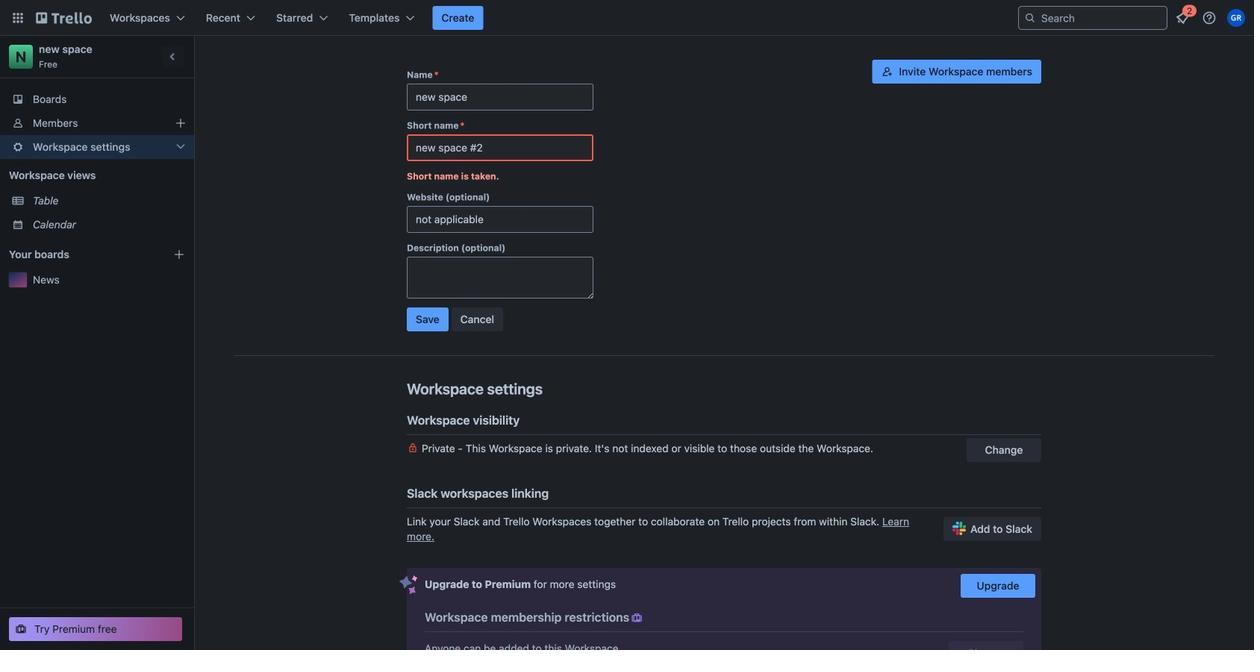 Task type: describe. For each thing, give the bounding box(es) containing it.
primary element
[[0, 0, 1255, 36]]

organizationdetailform element
[[407, 60, 594, 332]]

your boards with 1 items element
[[9, 246, 151, 264]]

add board image
[[173, 249, 185, 261]]

open information menu image
[[1202, 10, 1217, 25]]

greg robinson (gregrobinson96) image
[[1228, 9, 1246, 27]]

workspace navigation collapse icon image
[[163, 46, 184, 67]]



Task type: vqa. For each thing, say whether or not it's contained in the screenshot.
Workspace Navigation Collapse Icon
yes



Task type: locate. For each thing, give the bounding box(es) containing it.
2 notifications image
[[1174, 9, 1192, 27]]

search image
[[1025, 12, 1037, 24]]

sparkle image
[[400, 576, 418, 595]]

sm image
[[630, 611, 645, 626]]

None text field
[[407, 84, 594, 111], [407, 206, 594, 233], [407, 257, 594, 299], [407, 84, 594, 111], [407, 206, 594, 233], [407, 257, 594, 299]]

Search field
[[1037, 7, 1167, 28]]

None text field
[[407, 134, 594, 161]]

back to home image
[[36, 6, 92, 30]]



